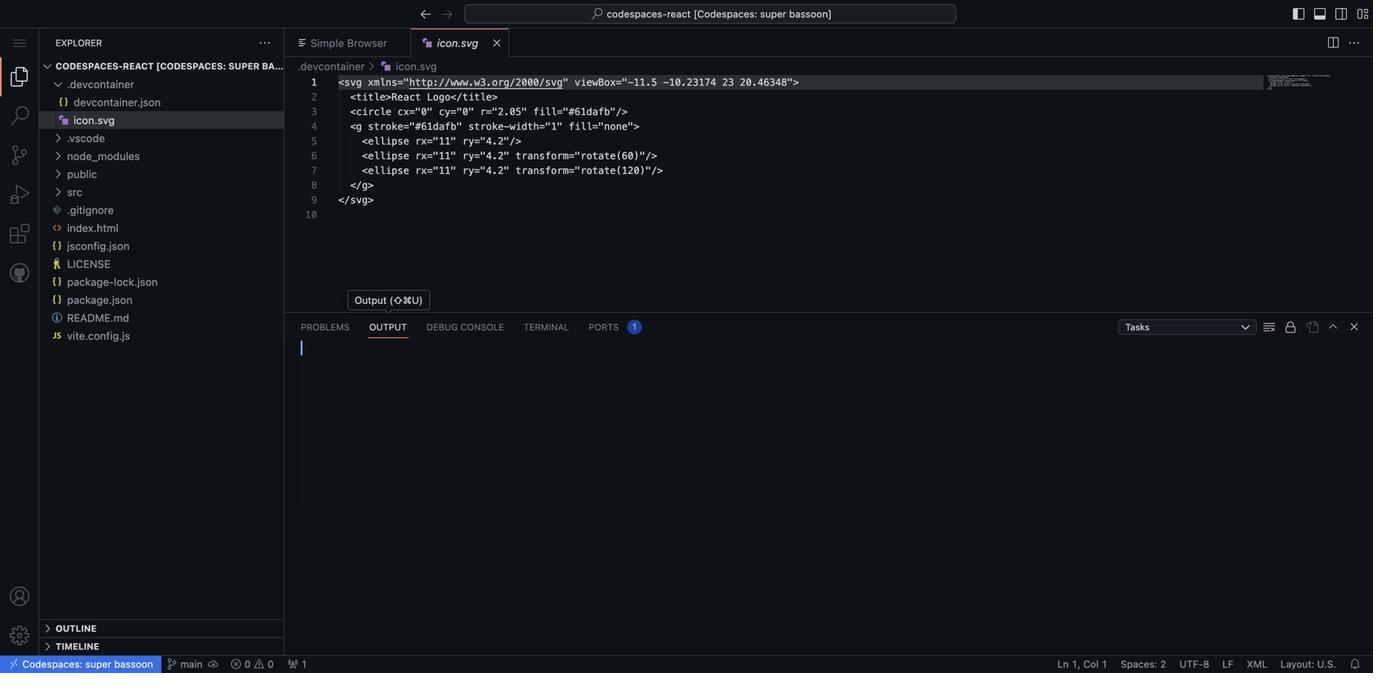 Task type: describe. For each thing, give the bounding box(es) containing it.
Toggle Primary Side Bar (⌘B) checkbox
[[1290, 5, 1308, 23]]

outline button
[[39, 620, 284, 638]]

</svg>
[[339, 195, 374, 206]]

1 vertical spatial .devcontainer
[[67, 78, 134, 90]]

license
[[67, 258, 110, 270]]

remote image
[[8, 659, 20, 670]]

codespaces-react [codespaces: super bassoon] for "view pane container expanded" image
[[56, 61, 312, 72]]

3 "4.2" from the top
[[480, 165, 510, 177]]

main button
[[164, 656, 205, 674]]

super inside button
[[85, 659, 111, 670]]

2 "11" from the top
[[433, 150, 457, 162]]

0 vertical spatial >
[[793, 77, 799, 88]]

utf-8
[[1180, 659, 1210, 670]]

stroke-
[[468, 121, 510, 132]]

view pane container expanded image
[[41, 60, 54, 73]]

1 "4.2" from the top
[[480, 136, 510, 147]]

problems
[[301, 322, 350, 333]]

vite.config.js
[[67, 330, 130, 342]]

icon.svg, preview tab
[[411, 29, 509, 57]]

"1"
[[545, 121, 563, 132]]

6
[[311, 150, 317, 162]]

git branch image
[[166, 659, 178, 670]]

codespaces- for "view pane container expanded" image
[[56, 61, 123, 72]]

node_modules
[[67, 150, 140, 162]]

<svg xmlns=
[[339, 77, 404, 88]]

r=
[[480, 106, 492, 118]]

Maximize Panel Size checkbox
[[1325, 318, 1343, 336]]

output for output (⇧⌘u)
[[355, 295, 387, 306]]

ln
[[1058, 659, 1069, 670]]

spaces: 2
[[1121, 659, 1167, 670]]

codespaces- for search image
[[607, 8, 667, 20]]

2 "0" from the left
[[457, 106, 474, 118]]

lf
[[1223, 659, 1234, 670]]

1 vertical spatial >
[[634, 121, 640, 132]]

debug console link
[[425, 315, 506, 340]]

vite.config.js link
[[67, 330, 130, 342]]

package-
[[67, 276, 114, 288]]

tab left .vscode link at left
[[0, 96, 39, 136]]

viewbox=
[[575, 77, 622, 88]]

.vscode
[[67, 132, 105, 144]]

list inside application
[[285, 57, 1374, 75]]

terminal
[[524, 322, 569, 333]]

<circle cx=
[[350, 106, 415, 118]]

layout: u.s.
[[1281, 659, 1337, 670]]

simple
[[311, 37, 344, 49]]

tab actions toolbar
[[387, 35, 410, 51]]

radio tower image
[[287, 659, 298, 670]]

package.json link
[[67, 294, 132, 306]]

2 0 from the left
[[265, 659, 274, 670]]

1,
[[1072, 659, 1081, 670]]

2 <ellipse rx= from the top
[[362, 150, 433, 162]]

3 "11" from the top
[[433, 165, 457, 177]]

tree item expanded image for .devcontainer
[[45, 75, 70, 93]]

.devcontainer list item
[[285, 57, 378, 75]]

main content containing simple browser
[[285, 29, 1374, 674]]

u.s.
[[1318, 659, 1337, 670]]

simple browser link
[[311, 37, 387, 49]]

bassoon] for search image
[[789, 8, 832, 20]]

lock.json
[[114, 276, 158, 288]]

<title>react logo</title>
[[350, 92, 498, 103]]

debug console
[[427, 322, 504, 333]]

3 <ellipse rx= from the top
[[362, 165, 433, 177]]

width=
[[510, 121, 545, 132]]

manage toolbar
[[0, 577, 39, 656]]

5
[[311, 136, 317, 147]]

.gitignore
[[67, 204, 114, 216]]

codespaces-react [codespaces: super bassoon] button
[[39, 57, 312, 75]]

devcontainer.json icon.svg
[[74, 96, 161, 126]]

"rotate(60)"
[[575, 150, 646, 162]]

super for "view pane container expanded" image
[[229, 61, 260, 72]]

tree item expanded image
[[45, 165, 70, 183]]

http://www.w3.org/2000/svg
[[409, 77, 563, 88]]

codespaces-react (git) - publish to github image
[[207, 659, 219, 670]]

.devcontainer link inside .devcontainer list item
[[298, 60, 365, 72]]

output link
[[368, 315, 409, 340]]

browser
[[347, 37, 387, 49]]

1 right the col
[[1102, 659, 1108, 670]]

codespaces: super bassoon button
[[0, 656, 161, 674]]

output for output
[[369, 322, 407, 333]]

title actions toolbar
[[1290, 0, 1372, 28]]

view pane container collapsed image
[[41, 623, 54, 636]]

1 vertical spatial icon.svg link
[[396, 60, 437, 72]]

cy=
[[439, 106, 457, 118]]

tab containing 1
[[579, 313, 650, 342]]

application containing simple browser
[[0, 0, 1374, 674]]

bassoon
[[114, 659, 153, 670]]

.gitignore index.html jsconfig.json license package-lock.json package.json readme.md vite.config.js
[[67, 204, 158, 342]]

xml button
[[1243, 656, 1272, 674]]

explorer
[[56, 38, 102, 48]]

output actions toolbar
[[654, 313, 1325, 342]]

8 inside 2 3 4 5 6 7 8 9 10
[[311, 180, 317, 191]]

2 ry= from the top
[[463, 150, 480, 162]]

layout: u.s. button
[[1277, 656, 1341, 674]]

1 vertical spatial fill=
[[569, 121, 598, 132]]

.gitignore link
[[67, 204, 114, 216]]

1 vertical spatial "#61dafb"
[[409, 121, 463, 132]]

public
[[67, 168, 97, 180]]

"none"
[[598, 121, 634, 132]]

simple browser
[[311, 37, 387, 49]]

problems link
[[299, 315, 351, 340]]

[codespaces: for "view pane container expanded" image
[[156, 61, 226, 72]]

codespaces: super bassoon
[[20, 659, 153, 670]]

icon.svg for the middle icon.svg link
[[396, 60, 437, 72]]

readme.md link
[[67, 312, 129, 324]]

timeline button
[[39, 638, 284, 656]]

bassoon] for "view pane container expanded" image
[[262, 61, 312, 72]]

<g stroke=
[[350, 121, 409, 132]]

ln 1, col 1 button
[[1054, 656, 1112, 674]]

license link
[[67, 258, 110, 270]]

utf-8 button
[[1176, 656, 1214, 674]]

3 ry= from the top
[[463, 165, 480, 177]]

tree item expanded image for .vscode
[[45, 129, 70, 147]]

lf button
[[1219, 656, 1238, 674]]

"2.05"
[[492, 106, 528, 118]]



Task type: locate. For each thing, give the bounding box(es) containing it.
8 left lf button
[[1204, 659, 1210, 670]]

0 vertical spatial output
[[355, 295, 387, 306]]

8 down '7'
[[311, 180, 317, 191]]

output down output (⇧⌘u) on the top left
[[369, 322, 407, 333]]

react inside dropdown button
[[123, 61, 154, 72]]

2 vertical spatial icon.svg
[[74, 114, 115, 126]]

10.23174 23 20.46348"
[[669, 77, 793, 88]]

index.html
[[67, 222, 118, 234]]

1 vertical spatial active view switcher tab list
[[291, 313, 650, 342]]

.devcontainer link up devcontainer.json link
[[67, 78, 134, 90]]

ports link
[[587, 315, 621, 340]]

1 vertical spatial "4.2"
[[480, 150, 510, 162]]

0 vertical spatial "#61dafb"
[[563, 106, 616, 118]]

codespaces- down explorer
[[56, 61, 123, 72]]

"0"
[[415, 106, 433, 118], [457, 106, 474, 118]]

codespaces- right search image
[[607, 8, 667, 20]]

1 vertical spatial codespaces-react [codespaces: super bassoon]
[[56, 61, 312, 72]]

bassoon] inside toolbar
[[789, 8, 832, 20]]

main
[[178, 659, 203, 670]]

output (⇧⌘u)
[[355, 295, 423, 306]]

0 vertical spatial transform=
[[516, 150, 575, 162]]

2 horizontal spatial super
[[760, 8, 787, 20]]

2 vertical spatial "4.2"
[[480, 165, 510, 177]]

1 horizontal spatial bassoon]
[[789, 8, 832, 20]]

ry=
[[463, 136, 480, 147], [463, 150, 480, 162], [463, 165, 480, 177]]

editor actions toolbar
[[1325, 29, 1367, 57]]

tree item expanded image down "view pane container expanded" image
[[45, 75, 70, 93]]

bassoon] inside dropdown button
[[262, 61, 312, 72]]

4
[[311, 121, 317, 132]]

2 inside the spaces: 2 'button'
[[1161, 659, 1167, 670]]

1 horizontal spatial .devcontainer
[[298, 60, 365, 72]]

4 tree item expanded image from the top
[[45, 183, 70, 201]]

0 vertical spatial super
[[760, 8, 787, 20]]

[codespaces: for search image
[[694, 8, 758, 20]]

"0" down the <title>react logo</title>
[[415, 106, 433, 118]]

tab list
[[285, 29, 1321, 57]]

"rotate(120)"
[[575, 165, 652, 177]]

icon.svg up '.vscode'
[[74, 114, 115, 126]]

super inside dropdown button
[[229, 61, 260, 72]]

0 horizontal spatial "0"
[[415, 106, 433, 118]]

1 horizontal spatial react
[[667, 8, 691, 20]]

0 horizontal spatial fill=
[[533, 106, 563, 118]]

2 up 3
[[311, 92, 317, 103]]

"11"
[[433, 136, 457, 147], [433, 150, 457, 162], [433, 165, 457, 177]]

.devcontainer
[[298, 60, 365, 72], [67, 78, 134, 90]]

1 vertical spatial <ellipse rx=
[[362, 150, 433, 162]]

</g>
[[350, 180, 374, 191]]

" up the <title>react logo</title>
[[404, 77, 409, 88]]

devcontainer.json link
[[74, 96, 161, 108]]

0 horizontal spatial "
[[404, 77, 409, 88]]

jsconfig.json
[[67, 240, 130, 252]]

tab left index.html
[[0, 214, 39, 253]]

codespaces-react [codespaces: super bassoon] up devcontainer.json link
[[56, 61, 312, 72]]

icon.svg inside tab
[[437, 37, 479, 49]]

1 vertical spatial output
[[369, 322, 407, 333]]

1 button
[[283, 656, 311, 674]]

react for search image
[[667, 8, 691, 20]]

icon.svg link up '.vscode'
[[74, 114, 115, 126]]

0 horizontal spatial >
[[634, 121, 640, 132]]

1 vertical spatial "11"
[[433, 150, 457, 162]]

2 vertical spatial ry=
[[463, 165, 480, 177]]

spaces: 2 button
[[1117, 656, 1171, 674]]

0 vertical spatial codespaces-
[[607, 8, 667, 20]]

/>
[[616, 106, 628, 118], [510, 136, 522, 147], [646, 150, 658, 162], [652, 165, 663, 177]]

0 horizontal spatial codespaces-react [codespaces: super bassoon]
[[56, 61, 312, 72]]

1 vertical spatial bassoon]
[[262, 61, 312, 72]]

0 vertical spatial react
[[667, 8, 691, 20]]

0 vertical spatial [codespaces:
[[694, 8, 758, 20]]

"-
[[622, 77, 634, 88]]

devcontainer.json
[[74, 96, 161, 108]]

timeline
[[56, 642, 99, 653]]

tab
[[0, 96, 39, 136], [0, 175, 39, 214], [0, 214, 39, 253], [0, 253, 39, 293], [579, 313, 650, 342]]

0 right codespaces-react (git) - publish to github icon
[[242, 659, 254, 670]]

0 horizontal spatial 2
[[311, 92, 317, 103]]

11.5 -
[[634, 77, 669, 88]]

1 vertical spatial icon.svg
[[396, 60, 437, 72]]

active view switcher tab list containing 1
[[291, 313, 650, 342]]

.devcontainer inside list item
[[298, 60, 365, 72]]

output inside active view switcher tab list
[[369, 322, 407, 333]]

0 vertical spatial active view switcher tab list
[[0, 57, 39, 293]]

0 horizontal spatial codespaces-
[[56, 61, 123, 72]]

console
[[461, 322, 504, 333]]

1 right warning icon
[[298, 659, 307, 670]]

0 vertical spatial .devcontainer
[[298, 60, 365, 72]]

1 ry= from the top
[[463, 136, 480, 147]]

transform=
[[516, 150, 575, 162], [516, 165, 575, 177]]

7
[[311, 165, 317, 177]]

1 vertical spatial super
[[229, 61, 260, 72]]

2 transform= from the top
[[516, 165, 575, 177]]

2 right spaces:
[[1161, 659, 1167, 670]]

icon.svg inside list
[[396, 60, 437, 72]]

0 horizontal spatial [codespaces:
[[156, 61, 226, 72]]

toolbar
[[1325, 313, 1367, 341]]

0 horizontal spatial 0
[[242, 659, 254, 670]]

0 vertical spatial 8
[[311, 180, 317, 191]]

2 " from the left
[[563, 77, 569, 88]]

fill= right "1"
[[569, 121, 598, 132]]

0 vertical spatial "11"
[[433, 136, 457, 147]]

list
[[285, 57, 1374, 75]]

react for "view pane container expanded" image
[[123, 61, 154, 72]]

0 horizontal spatial .devcontainer
[[67, 78, 134, 90]]

ports - 1 forwarded port element
[[627, 320, 642, 335]]

1 vertical spatial [codespaces:
[[156, 61, 226, 72]]

0 vertical spatial fill=
[[533, 106, 563, 118]]

1 transform= from the top
[[516, 150, 575, 162]]

super inside toolbar
[[760, 8, 787, 20]]

8
[[311, 180, 317, 191], [1204, 659, 1210, 670]]

[codespaces: inside dropdown button
[[156, 61, 226, 72]]

"4.2"
[[480, 136, 510, 147], [480, 150, 510, 162], [480, 165, 510, 177]]

1
[[311, 77, 317, 88], [633, 322, 637, 332], [298, 659, 307, 670], [1102, 659, 1108, 670]]

0 horizontal spatial bassoon]
[[262, 61, 312, 72]]

1 " from the left
[[404, 77, 409, 88]]

xml
[[1247, 659, 1268, 670]]

output
[[355, 295, 387, 306], [369, 322, 407, 333]]

9
[[311, 195, 317, 206]]

codespaces-react [codespaces: super bassoon] inside toolbar
[[607, 8, 832, 20]]

1 horizontal spatial "
[[563, 77, 569, 88]]

1 tree item expanded image from the top
[[45, 75, 70, 93]]

1 horizontal spatial "#61dafb"
[[563, 106, 616, 118]]

8 inside utf-8 button
[[1204, 659, 1210, 670]]

active view switcher tab list down (⇧⌘u)
[[291, 313, 650, 342]]

codespaces-react [codespaces: super bassoon] for search image
[[607, 8, 832, 20]]

1 horizontal spatial >
[[793, 77, 799, 88]]

[codespaces:
[[694, 8, 758, 20], [156, 61, 226, 72]]

codespaces-
[[607, 8, 667, 20], [56, 61, 123, 72]]

1 horizontal spatial codespaces-
[[607, 8, 667, 20]]

1 vertical spatial react
[[123, 61, 154, 72]]

tab list inside main content
[[285, 29, 1321, 57]]

1 horizontal spatial [codespaces:
[[694, 8, 758, 20]]

1 vertical spatial ry=
[[463, 150, 480, 162]]

.vscode link
[[67, 132, 105, 144]]

"
[[404, 77, 409, 88], [563, 77, 569, 88]]

.devcontainer up devcontainer.json link
[[67, 78, 134, 90]]

Toggle Panel (⌘J) checkbox
[[1312, 5, 1330, 23]]

0 vertical spatial ry=
[[463, 136, 480, 147]]

0 vertical spatial bassoon]
[[789, 8, 832, 20]]

tab left license link
[[0, 253, 39, 293]]

1 vertical spatial 2
[[1161, 659, 1167, 670]]

utf-
[[1180, 659, 1204, 670]]

0 vertical spatial .devcontainer link
[[298, 60, 365, 72]]

"#61dafb" down cy=
[[409, 121, 463, 132]]

tree item expanded image up public
[[45, 147, 70, 165]]

1 down .devcontainer list item
[[311, 77, 317, 88]]

0 horizontal spatial react
[[123, 61, 154, 72]]

icon.svg up http://www.w3.org/2000/svg
[[437, 37, 479, 49]]

1 horizontal spatial 0
[[265, 659, 274, 670]]

codespaces- inside explorer section: codespaces-react [codespaces: super bassoon] element
[[56, 61, 123, 72]]

3
[[311, 106, 317, 118]]

tree item expanded image down public
[[45, 183, 70, 201]]

source control (⌃⇧g) tab
[[0, 136, 39, 175]]

1 horizontal spatial super
[[229, 61, 260, 72]]

tab list containing simple browser
[[285, 29, 1321, 57]]

active view switcher tab list
[[0, 57, 39, 293], [291, 313, 650, 342]]

1 vertical spatial .devcontainer link
[[67, 78, 134, 90]]

codespaces-react [codespaces: super bassoon] up '10.23174 23 20.46348"'
[[607, 8, 832, 20]]

0 vertical spatial codespaces-react [codespaces: super bassoon]
[[607, 8, 832, 20]]

1 vertical spatial 8
[[1204, 659, 1210, 670]]

simple browser tab
[[285, 29, 411, 57]]

react inside toolbar
[[667, 8, 691, 20]]

2 tree item expanded image from the top
[[45, 129, 70, 147]]

0
[[242, 659, 254, 670], [265, 659, 274, 670]]

.devcontainer link down simple
[[298, 60, 365, 72]]

icon.svg inside devcontainer.json icon.svg
[[74, 114, 115, 126]]

icon.svg for icon.svg link inside tab
[[437, 37, 479, 49]]

1 inside main content
[[311, 77, 317, 88]]

jsconfig.json link
[[67, 240, 130, 252]]

1 horizontal spatial "0"
[[457, 106, 474, 118]]

super
[[760, 8, 787, 20], [229, 61, 260, 72], [85, 659, 111, 670]]

2 "4.2" from the top
[[480, 150, 510, 162]]

1 "0" from the left
[[415, 106, 433, 118]]

react up 11.5 -
[[667, 8, 691, 20]]

.devcontainer link
[[298, 60, 365, 72], [67, 78, 134, 90]]

1 horizontal spatial fill=
[[569, 121, 598, 132]]

[codespaces: inside toolbar
[[694, 8, 758, 20]]

package-lock.json link
[[67, 276, 158, 288]]

2 vertical spatial "11"
[[433, 165, 457, 177]]

tree item expanded image for src
[[45, 183, 70, 201]]

package.json
[[67, 294, 132, 306]]

index.html link
[[67, 222, 118, 234]]

debug
[[427, 322, 458, 333]]

1 inside "element"
[[633, 322, 637, 332]]

codespaces-react [codespaces: super bassoon] inside dropdown button
[[56, 61, 312, 72]]

tab left tree item expanded icon
[[0, 175, 39, 214]]

codespaces-react [codespaces: super bassoon] toolbar
[[417, 4, 957, 24]]

"0" left r=
[[457, 106, 474, 118]]

notifications image
[[1350, 659, 1361, 670]]

output up output link
[[355, 295, 387, 306]]

layout:
[[1281, 659, 1315, 670]]

Turn Auto Scrolling Off checkbox
[[1282, 318, 1300, 336]]

status
[[0, 656, 1374, 674]]

active view switcher tab list left tree item expanded icon
[[0, 57, 39, 293]]

>
[[793, 77, 799, 88], [634, 121, 640, 132]]

col
[[1084, 659, 1099, 670]]

explorer section: codespaces-react [codespaces: super bassoon] element
[[56, 57, 312, 75]]

codespaces:
[[22, 659, 83, 670]]

search image
[[591, 7, 605, 20]]

0 horizontal spatial 8
[[311, 180, 317, 191]]

1 vertical spatial codespaces-
[[56, 61, 123, 72]]

1 horizontal spatial 8
[[1204, 659, 1210, 670]]

2 inside 2 3 4 5 6 7 8 9 10
[[311, 92, 317, 103]]

list containing .devcontainer
[[285, 57, 1374, 75]]

tree item expanded image up tree item expanded icon
[[45, 129, 70, 147]]

1 vertical spatial transform=
[[516, 165, 575, 177]]

0 horizontal spatial "#61dafb"
[[409, 121, 463, 132]]

outline
[[56, 624, 97, 635]]

ln 1, col 1
[[1058, 659, 1108, 670]]

codespaces- inside codespaces-react [codespaces: super bassoon] toolbar
[[607, 8, 667, 20]]

1 horizontal spatial active view switcher tab list
[[291, 313, 650, 342]]

Toggle Secondary Side Bar (⌥⌘B) checkbox
[[1333, 5, 1351, 23]]

tab right terminal "link"
[[579, 313, 650, 342]]

src
[[67, 186, 82, 198]]

icon.svg link up http://www.w3.org/2000/svg
[[437, 37, 479, 49]]

icon.svg link
[[437, 37, 479, 49], [396, 60, 437, 72], [74, 114, 115, 126]]

0 left radio tower image
[[265, 659, 274, 670]]

1 "11" from the top
[[433, 136, 457, 147]]

0 vertical spatial icon.svg link
[[437, 37, 479, 49]]

1 right the "ports"
[[633, 322, 637, 332]]

0 vertical spatial <ellipse rx=
[[362, 136, 433, 147]]

10
[[305, 209, 317, 221]]

1 <ellipse rx= from the top
[[362, 136, 433, 147]]

ports
[[589, 322, 619, 333]]

3 tree item expanded image from the top
[[45, 147, 70, 165]]

"#61dafb" up "none"
[[563, 106, 616, 118]]

.devcontainer down simple
[[298, 60, 365, 72]]

error image
[[230, 659, 242, 670]]

tree item expanded image for node_modules
[[45, 147, 70, 165]]

status containing codespaces: super bassoon
[[0, 656, 1374, 674]]

application
[[0, 0, 1374, 674]]

terminal link
[[522, 315, 571, 340]]

0 horizontal spatial .devcontainer link
[[67, 78, 134, 90]]

readme.md
[[67, 312, 129, 324]]

1 horizontal spatial codespaces-react [codespaces: super bassoon]
[[607, 8, 832, 20]]

icon.svg down tab actions toolbar
[[396, 60, 437, 72]]

public link
[[67, 168, 97, 180]]

fill= up "1"
[[533, 106, 563, 118]]

icon.svg link inside tab
[[437, 37, 479, 49]]

0 vertical spatial 2
[[311, 92, 317, 103]]

warning image
[[254, 659, 265, 670]]

1 horizontal spatial .devcontainer link
[[298, 60, 365, 72]]

react up devcontainer.json link
[[123, 61, 154, 72]]

src link
[[67, 186, 82, 198]]

1 horizontal spatial 2
[[1161, 659, 1167, 670]]

node_modules link
[[67, 150, 140, 162]]

icon.svg link down tab actions toolbar
[[396, 60, 437, 72]]

explorer (⇧⌘e) tab
[[0, 57, 39, 96]]

<svg xmlns= " http://www.w3.org/2000/svg " viewbox= "-11.5 -10.23174 23 20.46348" > <title>react logo</title> <circle cx= "0" cy= "0" r= "2.05" fill= "#61dafb" /> <g stroke= "#61dafb" stroke-width= "1" fill= "none" > <ellipse rx= "11" ry= "4.2" /> <ellipse rx= "11" ry= "4.2" transform= "rotate(60)" /> <ellipse rx= "11" ry= "4.2" transform= "rotate(120)" /> </g> </svg>
[[339, 77, 799, 206]]

tree item expanded image
[[45, 75, 70, 93], [45, 129, 70, 147], [45, 147, 70, 165], [45, 183, 70, 201]]

main content
[[285, 29, 1374, 674]]

codespaces-react [codespaces: super bassoon]
[[607, 8, 832, 20], [56, 61, 312, 72]]

" left viewbox=
[[563, 77, 569, 88]]

view pane container collapsed image
[[41, 641, 54, 654]]

2 vertical spatial super
[[85, 659, 111, 670]]

breadcrumb separator image
[[365, 60, 378, 73]]

super for search image
[[760, 8, 787, 20]]

2 vertical spatial <ellipse rx=
[[362, 165, 433, 177]]

0 vertical spatial icon.svg
[[437, 37, 479, 49]]

0 vertical spatial "4.2"
[[480, 136, 510, 147]]

0 horizontal spatial active view switcher tab list
[[0, 57, 39, 293]]

bassoon]
[[789, 8, 832, 20], [262, 61, 312, 72]]

0 horizontal spatial super
[[85, 659, 111, 670]]

2 vertical spatial icon.svg link
[[74, 114, 115, 126]]

1 0 from the left
[[242, 659, 254, 670]]

spaces:
[[1121, 659, 1158, 670]]



Task type: vqa. For each thing, say whether or not it's contained in the screenshot.
the left chunk-
no



